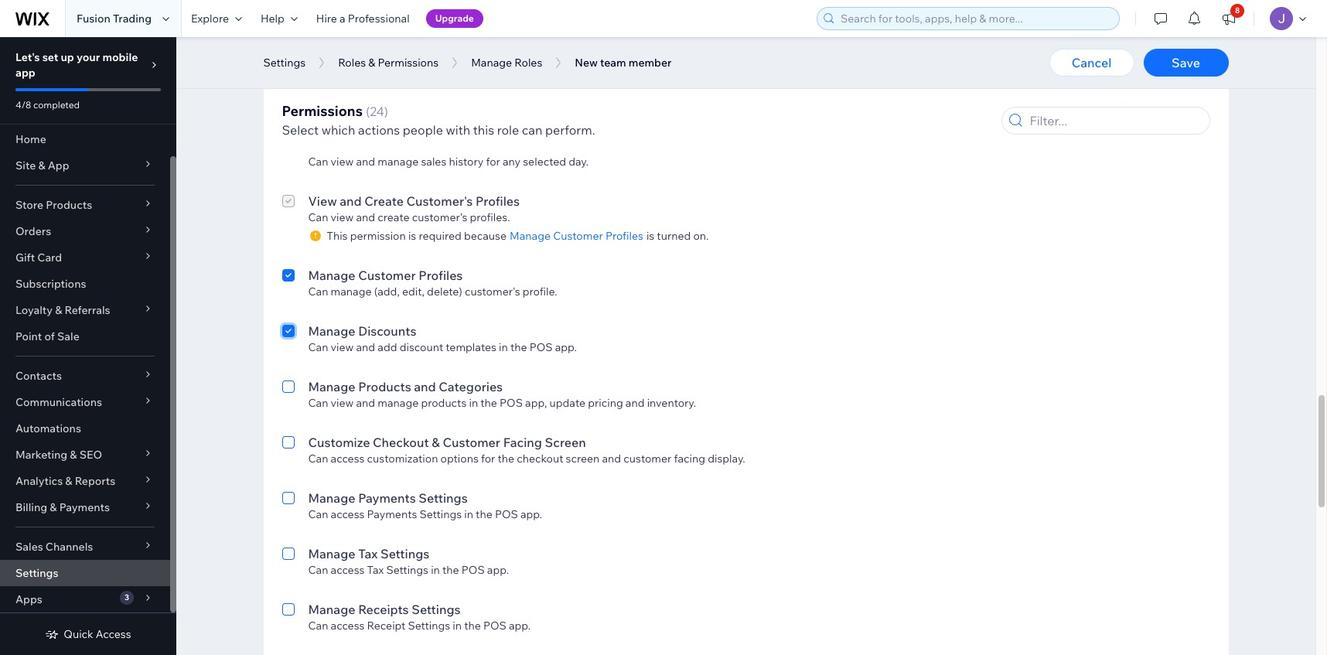 Task type: describe. For each thing, give the bounding box(es) containing it.
sale
[[57, 330, 80, 344]]

3
[[125, 593, 129, 603]]

products for manage
[[358, 379, 411, 395]]

can inside manage products and categories can view and manage products in the pos app, update pricing and inventory.
[[308, 396, 328, 410]]

manage products and categories can view and manage products in the pos app, update pricing and inventory.
[[308, 379, 697, 410]]

pricing
[[588, 396, 624, 410]]

help button
[[251, 0, 307, 37]]

permission for this permission is required because manage customer profiles is turned on.
[[350, 229, 406, 243]]

checkout
[[517, 452, 564, 466]]

receipt
[[367, 619, 406, 633]]

let's
[[15, 50, 40, 64]]

home
[[15, 132, 46, 146]]

settings down manage payments settings can access payments settings in the pos app.
[[381, 546, 430, 562]]

can inside manage customer profiles can manage (add, edit, delete) customer's profile.
[[308, 285, 328, 299]]

categories
[[439, 379, 503, 395]]

app
[[15, 66, 35, 80]]

view inside manage discounts can view and add discount templates in the pos app.
[[331, 341, 354, 354]]

payments inside dropdown button
[[59, 501, 110, 515]]

manage orders can view and manage the orders list for today.
[[308, 63, 540, 94]]

new team member button
[[567, 51, 680, 74]]

new team member
[[575, 56, 672, 70]]

view inside manage sales history for any day can view and manage sales history for any selected day.
[[331, 155, 354, 169]]

roles & permissions
[[338, 56, 439, 70]]

& for seo
[[70, 448, 77, 462]]

turned
[[657, 229, 691, 243]]

access for payments
[[331, 508, 365, 522]]

settings button
[[256, 51, 314, 74]]

explore
[[191, 12, 229, 26]]

open
[[331, 25, 357, 39]]

marketing & seo button
[[0, 442, 170, 468]]

manage inside manage products and categories can view and manage products in the pos app, update pricing and inventory.
[[378, 396, 419, 410]]

do
[[469, 25, 483, 39]]

customer inside customize checkout & customer facing screen can access customization options for the checkout screen and customer facing display.
[[443, 435, 501, 450]]

options
[[441, 452, 479, 466]]

products
[[421, 396, 467, 410]]

app. for manage payments settings
[[521, 508, 543, 522]]

products for store
[[46, 198, 92, 212]]

this for this permission is required because
[[327, 99, 348, 113]]

this
[[473, 122, 495, 138]]

in up the manage roles
[[506, 25, 515, 39]]

and right the view
[[340, 193, 362, 209]]

can inside manage payments settings can access payments settings in the pos app.
[[308, 508, 328, 522]]

on.
[[694, 229, 709, 243]]

manage sales history for any day can view and manage sales history for any selected day.
[[308, 138, 589, 169]]

1 can from the top
[[308, 25, 328, 39]]

settings down options
[[419, 491, 468, 506]]

manage customer profiles button
[[507, 229, 647, 243]]

& right open
[[359, 25, 366, 39]]

close
[[369, 25, 395, 39]]

the inside customize checkout & customer facing screen can access customization options for the checkout screen and customer facing display.
[[498, 452, 515, 466]]

customer's inside manage customer profiles can manage (add, edit, delete) customer's profile.
[[465, 285, 521, 299]]

perform.
[[546, 122, 596, 138]]

hire a professional
[[316, 12, 410, 26]]

new
[[575, 56, 598, 70]]

profile.
[[523, 285, 558, 299]]

is for this permission is required because manage customer profiles is turned on.
[[409, 229, 417, 243]]

payments down customization
[[358, 491, 416, 506]]

sales channels
[[15, 540, 93, 554]]

cash
[[398, 25, 421, 39]]

(add,
[[374, 285, 400, 299]]

this permission is required because
[[327, 99, 507, 113]]

the inside manage discounts can view and add discount templates in the pos app.
[[511, 341, 527, 354]]

view inside manage orders can view and manage the orders list for today.
[[331, 80, 354, 94]]

update
[[550, 396, 586, 410]]

because for this permission is required because
[[464, 99, 507, 113]]

can inside manage orders can view and manage the orders list for today.
[[308, 80, 328, 94]]

can open & close cash drawers, do pay in & pay outs, leave notes.
[[308, 25, 635, 39]]

customer's inside view and create customer's profiles can view and create customer's profiles.
[[412, 210, 468, 224]]

in inside the manage tax settings can access tax settings in the pos app.
[[431, 563, 440, 577]]

loyalty & referrals button
[[0, 297, 170, 323]]

customer inside manage customer profiles can manage (add, edit, delete) customer's profile.
[[358, 268, 416, 283]]

& inside customize checkout & customer facing screen can access customization options for the checkout screen and customer facing display.
[[432, 435, 440, 450]]

save
[[1172, 55, 1201, 70]]

point of sale link
[[0, 323, 170, 350]]

8 button
[[1213, 0, 1247, 37]]

pos for manage tax settings
[[462, 563, 485, 577]]

selected
[[523, 155, 567, 169]]

any
[[503, 155, 521, 169]]

manage inside manage customer profiles can manage (add, edit, delete) customer's profile.
[[331, 285, 372, 299]]

& for referrals
[[55, 303, 62, 317]]

fusion
[[77, 12, 111, 26]]

settings right "receipt"
[[408, 619, 451, 633]]

for up the sales
[[438, 138, 455, 153]]

people
[[403, 122, 443, 138]]

2 horizontal spatial profiles
[[606, 229, 644, 243]]

discount
[[400, 341, 444, 354]]

facing
[[504, 435, 542, 450]]

settings inside button
[[264, 56, 306, 70]]

cancel
[[1072, 55, 1112, 70]]

in inside manage products and categories can view and manage products in the pos app, update pricing and inventory.
[[469, 396, 478, 410]]

profiles inside view and create customer's profiles can view and create customer's profiles.
[[476, 193, 520, 209]]

point
[[15, 330, 42, 344]]

and inside manage orders can view and manage the orders list for today.
[[356, 80, 375, 94]]

can inside view and create customer's profiles can view and create customer's profiles.
[[308, 210, 328, 224]]

delete)
[[427, 285, 463, 299]]

notes.
[[604, 25, 635, 39]]

role
[[497, 122, 519, 138]]

with
[[446, 122, 471, 138]]

apps
[[15, 593, 42, 607]]

& up the manage roles
[[517, 25, 524, 39]]

roles inside button
[[338, 56, 366, 70]]

can inside customize checkout & customer facing screen can access customization options for the checkout screen and customer facing display.
[[308, 452, 328, 466]]

view inside view and create customer's profiles can view and create customer's profiles.
[[331, 210, 354, 224]]

and inside manage sales history for any day can view and manage sales history for any selected day.
[[356, 155, 375, 169]]

& for reports
[[65, 474, 72, 488]]

sales
[[421, 155, 447, 169]]

add
[[378, 341, 397, 354]]

manage for products
[[308, 379, 356, 395]]

fusion trading
[[77, 12, 152, 26]]

loyalty
[[15, 303, 53, 317]]

sales channels button
[[0, 534, 170, 560]]

billing & payments button
[[0, 495, 170, 521]]

Search for tools, apps, help & more... field
[[837, 8, 1115, 29]]

2 pay from the left
[[527, 25, 545, 39]]

the inside manage orders can view and manage the orders list for today.
[[421, 80, 438, 94]]

settings up the manage tax settings can access tax settings in the pos app.
[[420, 508, 462, 522]]

for down day
[[486, 155, 501, 169]]

view and create customer's profiles can view and create customer's profiles.
[[308, 193, 520, 224]]

for inside manage orders can view and manage the orders list for today.
[[493, 80, 507, 94]]

loyalty & referrals
[[15, 303, 110, 317]]

view inside manage products and categories can view and manage products in the pos app, update pricing and inventory.
[[331, 396, 354, 410]]

permission for this permission is required because
[[350, 99, 406, 113]]

access for receipts
[[331, 619, 365, 633]]

leave
[[575, 25, 601, 39]]

manage for customer
[[308, 268, 356, 283]]

can inside the manage tax settings can access tax settings in the pos app.
[[308, 563, 328, 577]]

and right pricing
[[626, 396, 645, 410]]

communications button
[[0, 389, 170, 416]]

view
[[308, 193, 337, 209]]

can inside manage sales history for any day can view and manage sales history for any selected day.
[[308, 155, 328, 169]]

create
[[378, 210, 410, 224]]



Task type: vqa. For each thing, say whether or not it's contained in the screenshot.
notifications
no



Task type: locate. For each thing, give the bounding box(es) containing it.
profiles inside manage customer profiles can manage (add, edit, delete) customer's profile.
[[419, 268, 463, 283]]

analytics
[[15, 474, 63, 488]]

10 can from the top
[[308, 563, 328, 577]]

customer's down customer's in the top of the page
[[412, 210, 468, 224]]

required
[[419, 99, 462, 113], [419, 229, 462, 243]]

pos inside manage products and categories can view and manage products in the pos app, update pricing and inventory.
[[500, 396, 523, 410]]

5 view from the top
[[331, 396, 354, 410]]

& for app
[[38, 159, 45, 173]]

1 access from the top
[[331, 452, 365, 466]]

customer's left profile. on the top left of page
[[465, 285, 521, 299]]

manage for tax
[[308, 546, 356, 562]]

the inside manage receipts settings can access receipt settings in the pos app.
[[464, 619, 481, 633]]

manage up "this permission is required because"
[[378, 80, 419, 94]]

1 vertical spatial customer
[[358, 268, 416, 283]]

permission up actions
[[350, 99, 406, 113]]

facing
[[674, 452, 706, 466]]

channels
[[46, 540, 93, 554]]

in inside manage payments settings can access payments settings in the pos app.
[[465, 508, 474, 522]]

access inside manage payments settings can access payments settings in the pos app.
[[331, 508, 365, 522]]

point of sale
[[15, 330, 80, 344]]

roles up today.
[[515, 56, 543, 70]]

access for tax
[[331, 563, 365, 577]]

because down the profiles. on the left top of page
[[464, 229, 507, 243]]

roles down open
[[338, 56, 366, 70]]

2 horizontal spatial customer
[[553, 229, 603, 243]]

because down list
[[464, 99, 507, 113]]

permissions down cash
[[378, 56, 439, 70]]

contacts
[[15, 369, 62, 383]]

& left seo
[[70, 448, 77, 462]]

manage for sales
[[308, 138, 356, 153]]

help
[[261, 12, 285, 26]]

pos for manage payments settings
[[495, 508, 518, 522]]

2 roles from the left
[[515, 56, 543, 70]]

manage inside manage discounts can view and add discount templates in the pos app.
[[308, 323, 356, 339]]

4 access from the top
[[331, 619, 365, 633]]

required down orders on the left of the page
[[419, 99, 462, 113]]

and down create
[[356, 210, 375, 224]]

7 can from the top
[[308, 396, 328, 410]]

9 can from the top
[[308, 508, 328, 522]]

3 access from the top
[[331, 563, 365, 577]]

None checkbox
[[282, 192, 294, 243], [282, 266, 294, 299], [282, 378, 294, 410], [282, 192, 294, 243], [282, 266, 294, 299], [282, 378, 294, 410]]

1 vertical spatial permissions
[[282, 102, 363, 120]]

app. inside manage receipts settings can access receipt settings in the pos app.
[[509, 619, 531, 633]]

1 vertical spatial required
[[419, 229, 462, 243]]

is
[[409, 99, 417, 113], [409, 229, 417, 243], [647, 229, 655, 243]]

1 because from the top
[[464, 99, 507, 113]]

manage payments settings can access payments settings in the pos app.
[[308, 491, 543, 522]]

manage for roles
[[471, 56, 512, 70]]

app. inside manage payments settings can access payments settings in the pos app.
[[521, 508, 543, 522]]

& inside button
[[369, 56, 376, 70]]

4 can from the top
[[308, 210, 328, 224]]

orders inside the orders popup button
[[15, 224, 51, 238]]

sidebar element
[[0, 37, 176, 655]]

the inside manage products and categories can view and manage products in the pos app, update pricing and inventory.
[[481, 396, 498, 410]]

settings down help button
[[264, 56, 306, 70]]

11 can from the top
[[308, 619, 328, 633]]

reports
[[75, 474, 115, 488]]

0 horizontal spatial permissions
[[282, 102, 363, 120]]

gift
[[15, 251, 35, 265]]

quick access
[[64, 628, 131, 642]]

0 horizontal spatial customer
[[358, 268, 416, 283]]

manage inside "button"
[[471, 56, 512, 70]]

& down close
[[369, 56, 376, 70]]

receipts
[[358, 602, 409, 618]]

cancel button
[[1050, 49, 1135, 77]]

customer
[[553, 229, 603, 243], [358, 268, 416, 283], [443, 435, 501, 450]]

products down add
[[358, 379, 411, 395]]

member
[[629, 56, 672, 70]]

in down categories
[[469, 396, 478, 410]]

3 can from the top
[[308, 155, 328, 169]]

manage down history
[[378, 155, 419, 169]]

and right screen
[[602, 452, 622, 466]]

& inside popup button
[[65, 474, 72, 488]]

can inside manage receipts settings can access receipt settings in the pos app.
[[308, 619, 328, 633]]

1 view from the top
[[331, 80, 354, 94]]

2 this from the top
[[327, 229, 348, 243]]

for right list
[[493, 80, 507, 94]]

0 horizontal spatial orders
[[15, 224, 51, 238]]

permissions inside permissions ( 24 ) select which actions people with this role can perform.
[[282, 102, 363, 120]]

marketing
[[15, 448, 67, 462]]

gift card
[[15, 251, 62, 265]]

profiles up the profiles. on the left top of page
[[476, 193, 520, 209]]

0 vertical spatial required
[[419, 99, 462, 113]]

1 this from the top
[[327, 99, 348, 113]]

store
[[15, 198, 43, 212]]

manage inside manage customer profiles can manage (add, edit, delete) customer's profile.
[[308, 268, 356, 283]]

products up the orders popup button
[[46, 198, 92, 212]]

customize checkout & customer facing screen can access customization options for the checkout screen and customer facing display.
[[308, 435, 746, 466]]

templates
[[446, 341, 497, 354]]

gift card button
[[0, 245, 170, 271]]

customer up options
[[443, 435, 501, 450]]

roles & permissions button
[[331, 51, 447, 74]]

2 permission from the top
[[350, 229, 406, 243]]

)
[[384, 104, 388, 119]]

the
[[421, 80, 438, 94], [511, 341, 527, 354], [481, 396, 498, 410], [498, 452, 515, 466], [476, 508, 493, 522], [443, 563, 459, 577], [464, 619, 481, 633]]

4/8 completed
[[15, 99, 80, 111]]

products inside manage products and categories can view and manage products in the pos app, update pricing and inventory.
[[358, 379, 411, 395]]

sales down 24
[[358, 138, 390, 153]]

0 vertical spatial customer's
[[412, 210, 468, 224]]

1 vertical spatial customer's
[[465, 285, 521, 299]]

24
[[370, 104, 384, 119]]

5 can from the top
[[308, 285, 328, 299]]

None checkbox
[[282, 6, 294, 39], [282, 62, 294, 113], [282, 322, 294, 354], [282, 433, 294, 466], [282, 489, 294, 522], [282, 545, 294, 577], [282, 601, 294, 633], [282, 6, 294, 39], [282, 62, 294, 113], [282, 322, 294, 354], [282, 433, 294, 466], [282, 489, 294, 522], [282, 545, 294, 577], [282, 601, 294, 633]]

& right site
[[38, 159, 45, 173]]

pos inside manage receipts settings can access receipt settings in the pos app.
[[484, 619, 507, 633]]

the inside the manage tax settings can access tax settings in the pos app.
[[443, 563, 459, 577]]

manage inside manage sales history for any day can view and manage sales history for any selected day.
[[308, 138, 356, 153]]

pos inside manage payments settings can access payments settings in the pos app.
[[495, 508, 518, 522]]

1 horizontal spatial pay
[[527, 25, 545, 39]]

in down options
[[465, 508, 474, 522]]

roles inside "button"
[[515, 56, 543, 70]]

the inside manage payments settings can access payments settings in the pos app.
[[476, 508, 493, 522]]

can inside manage discounts can view and add discount templates in the pos app.
[[308, 341, 328, 354]]

is for this permission is required because
[[409, 99, 417, 113]]

sales inside manage sales history for any day can view and manage sales history for any selected day.
[[358, 138, 390, 153]]

customer's
[[407, 193, 473, 209]]

and left add
[[356, 341, 375, 354]]

0 vertical spatial profiles
[[476, 193, 520, 209]]

for inside customize checkout & customer facing screen can access customization options for the checkout screen and customer facing display.
[[481, 452, 496, 466]]

manage for payments
[[308, 491, 356, 506]]

manage inside manage orders can view and manage the orders list for today.
[[308, 63, 356, 79]]

1 horizontal spatial sales
[[358, 138, 390, 153]]

products
[[46, 198, 92, 212], [358, 379, 411, 395]]

6 can from the top
[[308, 341, 328, 354]]

orders inside manage orders can view and manage the orders list for today.
[[358, 63, 399, 79]]

access inside manage receipts settings can access receipt settings in the pos app.
[[331, 619, 365, 633]]

and down actions
[[356, 155, 375, 169]]

0 vertical spatial because
[[464, 99, 507, 113]]

this
[[327, 99, 348, 113], [327, 229, 348, 243]]

2 can from the top
[[308, 80, 328, 94]]

1 horizontal spatial orders
[[358, 63, 399, 79]]

0 horizontal spatial pay
[[485, 25, 503, 39]]

1 required from the top
[[419, 99, 462, 113]]

referrals
[[65, 303, 110, 317]]

contacts button
[[0, 363, 170, 389]]

pos for manage receipts settings
[[484, 619, 507, 633]]

access inside customize checkout & customer facing screen can access customization options for the checkout screen and customer facing display.
[[331, 452, 365, 466]]

checkout
[[373, 435, 429, 450]]

and up customize
[[356, 396, 375, 410]]

customer up profile. on the top left of page
[[553, 229, 603, 243]]

1 vertical spatial this
[[327, 229, 348, 243]]

is up people
[[409, 99, 417, 113]]

discounts
[[358, 323, 417, 339]]

settings right the receipts
[[412, 602, 461, 618]]

view left add
[[331, 341, 354, 354]]

in inside manage discounts can view and add discount templates in the pos app.
[[499, 341, 508, 354]]

app. inside the manage tax settings can access tax settings in the pos app.
[[487, 563, 509, 577]]

settings up the receipts
[[386, 563, 429, 577]]

display.
[[708, 452, 746, 466]]

1 horizontal spatial profiles
[[476, 193, 520, 209]]

1 permission from the top
[[350, 99, 406, 113]]

sales down billing
[[15, 540, 43, 554]]

manage for discounts
[[308, 323, 356, 339]]

2 required from the top
[[419, 229, 462, 243]]

Filter... field
[[1026, 108, 1205, 134]]

payments
[[358, 491, 416, 506], [59, 501, 110, 515], [367, 508, 417, 522]]

site & app
[[15, 159, 69, 173]]

sales inside popup button
[[15, 540, 43, 554]]

in right "receipt"
[[453, 619, 462, 633]]

1 horizontal spatial products
[[358, 379, 411, 395]]

payments up the manage tax settings can access tax settings in the pos app.
[[367, 508, 417, 522]]

pay left outs,
[[527, 25, 545, 39]]

pay
[[485, 25, 503, 39], [527, 25, 545, 39]]

hire a professional link
[[307, 0, 419, 37]]

manage inside manage receipts settings can access receipt settings in the pos app.
[[308, 602, 356, 618]]

for right options
[[481, 452, 496, 466]]

& right billing
[[50, 501, 57, 515]]

& right checkout
[[432, 435, 440, 450]]

quick
[[64, 628, 93, 642]]

manage for orders
[[308, 63, 356, 79]]

in right templates on the bottom left of the page
[[499, 341, 508, 354]]

1 roles from the left
[[338, 56, 366, 70]]

this down the view
[[327, 229, 348, 243]]

billing & payments
[[15, 501, 110, 515]]

orders down store
[[15, 224, 51, 238]]

profiles left turned
[[606, 229, 644, 243]]

1 vertical spatial sales
[[15, 540, 43, 554]]

0 horizontal spatial roles
[[338, 56, 366, 70]]

2 because from the top
[[464, 229, 507, 243]]

8 can from the top
[[308, 452, 328, 466]]

manage left (add,
[[331, 285, 372, 299]]

permission
[[350, 99, 406, 113], [350, 229, 406, 243]]

team
[[601, 56, 627, 70]]

in inside manage receipts settings can access receipt settings in the pos app.
[[453, 619, 462, 633]]

0 vertical spatial products
[[46, 198, 92, 212]]

pos inside manage discounts can view and add discount templates in the pos app.
[[530, 341, 553, 354]]

analytics & reports
[[15, 474, 115, 488]]

seo
[[79, 448, 102, 462]]

permissions up which
[[282, 102, 363, 120]]

& right loyalty
[[55, 303, 62, 317]]

manage up checkout
[[378, 396, 419, 410]]

pos
[[530, 341, 553, 354], [500, 396, 523, 410], [495, 508, 518, 522], [462, 563, 485, 577], [484, 619, 507, 633]]

and up (
[[356, 80, 375, 94]]

orders
[[358, 63, 399, 79], [15, 224, 51, 238]]

app. inside manage discounts can view and add discount templates in the pos app.
[[555, 341, 577, 354]]

4/8
[[15, 99, 31, 111]]

for
[[493, 80, 507, 94], [438, 138, 455, 153], [486, 155, 501, 169], [481, 452, 496, 466]]

customer
[[624, 452, 672, 466]]

create
[[365, 193, 404, 209]]

required for this permission is required because manage customer profiles is turned on.
[[419, 229, 462, 243]]

automations link
[[0, 416, 170, 442]]

profiles up the delete)
[[419, 268, 463, 283]]

settings up apps
[[15, 566, 58, 580]]

pos inside the manage tax settings can access tax settings in the pos app.
[[462, 563, 485, 577]]

required for this permission is required because
[[419, 99, 462, 113]]

1 vertical spatial tax
[[367, 563, 384, 577]]

permissions
[[378, 56, 439, 70], [282, 102, 363, 120]]

list
[[476, 80, 491, 94]]

card
[[37, 251, 62, 265]]

0 vertical spatial tax
[[358, 546, 378, 562]]

manage inside manage products and categories can view and manage products in the pos app, update pricing and inventory.
[[308, 379, 356, 395]]

quick access button
[[45, 628, 131, 642]]

settings inside sidebar element
[[15, 566, 58, 580]]

profiles.
[[470, 210, 510, 224]]

1 vertical spatial products
[[358, 379, 411, 395]]

manage inside manage orders can view and manage the orders list for today.
[[378, 80, 419, 94]]

1 vertical spatial profiles
[[606, 229, 644, 243]]

2 vertical spatial profiles
[[419, 268, 463, 283]]

marketing & seo
[[15, 448, 102, 462]]

0 vertical spatial permissions
[[378, 56, 439, 70]]

analytics & reports button
[[0, 468, 170, 495]]

access
[[331, 452, 365, 466], [331, 508, 365, 522], [331, 563, 365, 577], [331, 619, 365, 633]]

& left reports
[[65, 474, 72, 488]]

select
[[282, 122, 319, 138]]

app.
[[555, 341, 577, 354], [521, 508, 543, 522], [487, 563, 509, 577], [509, 619, 531, 633]]

is left turned
[[647, 229, 655, 243]]

manage inside manage sales history for any day can view and manage sales history for any selected day.
[[378, 155, 419, 169]]

1 pay from the left
[[485, 25, 503, 39]]

1 horizontal spatial permissions
[[378, 56, 439, 70]]

0 vertical spatial orders
[[358, 63, 399, 79]]

app. for manage tax settings
[[487, 563, 509, 577]]

app
[[48, 159, 69, 173]]

pay right do
[[485, 25, 503, 39]]

0 horizontal spatial profiles
[[419, 268, 463, 283]]

0 vertical spatial this
[[327, 99, 348, 113]]

1 vertical spatial because
[[464, 229, 507, 243]]

2 vertical spatial customer
[[443, 435, 501, 450]]

this permission is required because manage customer profiles is turned on.
[[327, 229, 709, 243]]

is down create
[[409, 229, 417, 243]]

which
[[322, 122, 355, 138]]

and up products at the bottom of the page
[[414, 379, 436, 395]]

save button
[[1144, 49, 1229, 77]]

view down which
[[331, 155, 354, 169]]

day
[[483, 138, 506, 153]]

permissions inside button
[[378, 56, 439, 70]]

can
[[522, 122, 543, 138]]

& for permissions
[[369, 56, 376, 70]]

payments down analytics & reports popup button
[[59, 501, 110, 515]]

customer up (add,
[[358, 268, 416, 283]]

2 access from the top
[[331, 508, 365, 522]]

because for this permission is required because manage customer profiles is turned on.
[[464, 229, 507, 243]]

0 vertical spatial sales
[[358, 138, 390, 153]]

this up which
[[327, 99, 348, 113]]

1 horizontal spatial customer
[[443, 435, 501, 450]]

manage
[[471, 56, 512, 70], [308, 63, 356, 79], [308, 138, 356, 153], [510, 229, 551, 243], [308, 268, 356, 283], [308, 323, 356, 339], [308, 379, 356, 395], [308, 491, 356, 506], [308, 546, 356, 562], [308, 602, 356, 618]]

this for this permission is required because manage customer profiles is turned on.
[[327, 229, 348, 243]]

access
[[96, 628, 131, 642]]

in up manage receipts settings can access receipt settings in the pos app.
[[431, 563, 440, 577]]

app. for manage receipts settings
[[509, 619, 531, 633]]

today.
[[510, 80, 540, 94]]

products inside "popup button"
[[46, 198, 92, 212]]

edit,
[[402, 285, 425, 299]]

store products button
[[0, 192, 170, 218]]

any
[[458, 138, 480, 153]]

permission down create
[[350, 229, 406, 243]]

a
[[340, 12, 346, 26]]

(
[[366, 104, 370, 119]]

0 horizontal spatial products
[[46, 198, 92, 212]]

required down customer's in the top of the page
[[419, 229, 462, 243]]

access inside the manage tax settings can access tax settings in the pos app.
[[331, 563, 365, 577]]

manage roles
[[471, 56, 543, 70]]

and inside customize checkout & customer facing screen can access customization options for the checkout screen and customer facing display.
[[602, 452, 622, 466]]

& for payments
[[50, 501, 57, 515]]

0 horizontal spatial sales
[[15, 540, 43, 554]]

manage inside manage payments settings can access payments settings in the pos app.
[[308, 491, 356, 506]]

4 view from the top
[[331, 341, 354, 354]]

2 view from the top
[[331, 155, 354, 169]]

1 vertical spatial permission
[[350, 229, 406, 243]]

manage inside the manage tax settings can access tax settings in the pos app.
[[308, 546, 356, 562]]

view up which
[[331, 80, 354, 94]]

upgrade button
[[426, 9, 484, 28]]

1 horizontal spatial roles
[[515, 56, 543, 70]]

0 vertical spatial permission
[[350, 99, 406, 113]]

view down the view
[[331, 210, 354, 224]]

site & app button
[[0, 152, 170, 179]]

store products
[[15, 198, 92, 212]]

manage for receipts
[[308, 602, 356, 618]]

and inside manage discounts can view and add discount templates in the pos app.
[[356, 341, 375, 354]]

3 view from the top
[[331, 210, 354, 224]]

0 vertical spatial customer
[[553, 229, 603, 243]]

orders down close
[[358, 63, 399, 79]]

1 vertical spatial orders
[[15, 224, 51, 238]]

view up customize
[[331, 396, 354, 410]]

manage customer profiles can manage (add, edit, delete) customer's profile.
[[308, 268, 558, 299]]

mobile
[[102, 50, 138, 64]]



